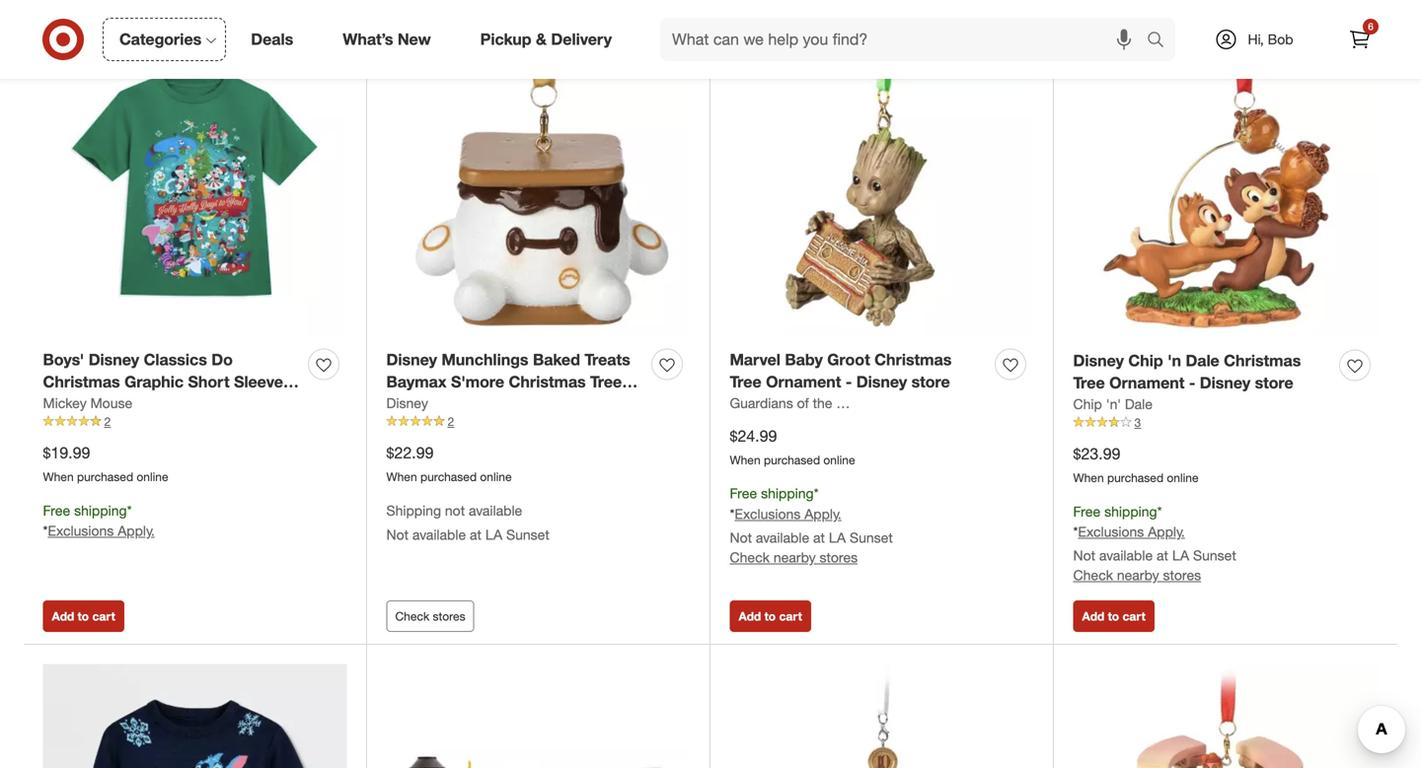 Task type: describe. For each thing, give the bounding box(es) containing it.
$23.99
[[1074, 445, 1121, 464]]

mickey mouse link
[[43, 394, 132, 414]]

pickup & delivery
[[480, 30, 612, 49]]

not for $23.99
[[1074, 548, 1096, 565]]

ornament inside disney munchlings baked treats baymax s'more christmas tree ornament - disney store
[[386, 395, 462, 415]]

exclusions apply. link for $24.99
[[735, 506, 842, 523]]

exclusions apply. link for $23.99
[[1078, 524, 1185, 541]]

disney down short
[[170, 395, 220, 415]]

disney munchlings baked treats baymax s'more christmas tree ornament - disney store
[[386, 350, 630, 415]]

christmas inside marvel baby groot christmas tree ornament - disney store
[[875, 350, 952, 369]]

disney chip 'n dale christmas tree ornament - disney store link
[[1074, 350, 1332, 395]]

to for $24.99
[[765, 610, 776, 625]]

* down $24.99
[[730, 506, 735, 523]]

of
[[797, 395, 809, 412]]

when for $19.99
[[43, 470, 74, 485]]

cart for $19.99
[[92, 610, 115, 625]]

classics
[[144, 350, 207, 369]]

chip 'n' dale
[[1074, 396, 1153, 413]]

when for $22.99
[[386, 470, 417, 485]]

$22.99
[[386, 444, 434, 463]]

What can we help you find? suggestions appear below search field
[[660, 18, 1152, 61]]

at for $23.99
[[1157, 548, 1169, 565]]

store
[[225, 395, 265, 415]]

online for $19.99
[[137, 470, 168, 485]]

check for $24.99
[[730, 549, 770, 567]]

to for $23.99
[[1108, 610, 1120, 625]]

galaxy
[[836, 395, 879, 412]]

tree inside marvel baby groot christmas tree ornament - disney store
[[730, 373, 762, 392]]

check nearby stores button for $24.99
[[730, 548, 858, 568]]

not
[[445, 502, 465, 520]]

hi, bob
[[1248, 31, 1294, 48]]

3 link
[[1074, 415, 1379, 432]]

apply. for $23.99
[[1148, 524, 1185, 541]]

pickup & delivery link
[[464, 18, 637, 61]]

search
[[1138, 32, 1186, 51]]

'n
[[1168, 351, 1182, 370]]

marvel
[[730, 350, 781, 369]]

guardians of the galaxy link
[[730, 394, 879, 414]]

boys' disney classics do christmas graphic short sleeve t-shirt - green - disney store
[[43, 350, 283, 415]]

christmas inside boys' disney classics do christmas graphic short sleeve t-shirt - green - disney store
[[43, 373, 120, 392]]

sunset inside shipping not available not available at la sunset
[[506, 527, 550, 544]]

groot
[[827, 350, 870, 369]]

free shipping * * exclusions apply. not available at la sunset check nearby stores for $23.99
[[1074, 503, 1237, 585]]

free for $23.99
[[1074, 503, 1101, 521]]

christmas inside "disney chip 'n dale christmas tree ornament - disney store"
[[1224, 351, 1301, 370]]

tree inside "disney chip 'n dale christmas tree ornament - disney store"
[[1074, 374, 1105, 393]]

purchased for $24.99
[[764, 453, 820, 468]]

categories
[[119, 30, 202, 49]]

bob
[[1268, 31, 1294, 48]]

add for $19.99
[[52, 610, 74, 625]]

$24.99 when purchased online
[[730, 427, 855, 468]]

add for $24.99
[[739, 610, 761, 625]]

2 link for store
[[386, 414, 691, 431]]

not inside shipping not available not available at la sunset
[[386, 527, 409, 544]]

add to cart button for $19.99
[[43, 601, 124, 633]]

2 for -
[[448, 415, 454, 429]]

apply. for $24.99
[[805, 506, 842, 523]]

free shipping * * exclusions apply. not available at la sunset check nearby stores for $24.99
[[730, 485, 893, 567]]

disney up mouse
[[89, 350, 139, 369]]

purchased for $23.99
[[1108, 471, 1164, 486]]

mickey
[[43, 395, 87, 412]]

free shipping * * exclusions apply.
[[43, 502, 155, 540]]

purchased for $22.99
[[421, 470, 477, 485]]

to for $19.99
[[78, 610, 89, 625]]

exclusions for $23.99
[[1078, 524, 1144, 541]]

disney inside marvel baby groot christmas tree ornament - disney store
[[857, 373, 907, 392]]

ornament inside "disney chip 'n dale christmas tree ornament - disney store"
[[1110, 374, 1185, 393]]

at inside shipping not available not available at la sunset
[[470, 527, 482, 544]]

what's new
[[343, 30, 431, 49]]

online for $22.99
[[480, 470, 512, 485]]

chip inside "disney chip 'n dale christmas tree ornament - disney store"
[[1129, 351, 1163, 370]]

la for $23.99
[[1173, 548, 1190, 565]]

deals link
[[234, 18, 318, 61]]

exclusions for $24.99
[[735, 506, 801, 523]]

dale inside "disney chip 'n dale christmas tree ornament - disney store"
[[1186, 351, 1220, 370]]

tree inside disney munchlings baked treats baymax s'more christmas tree ornament - disney store
[[590, 373, 622, 392]]

baked
[[533, 350, 580, 369]]

stores for $23.99
[[1163, 567, 1201, 585]]

- inside disney munchlings baked treats baymax s'more christmas tree ornament - disney store
[[466, 395, 473, 415]]

shipping for $19.99
[[74, 502, 127, 520]]

short
[[188, 373, 230, 392]]

$19.99 when purchased online
[[43, 444, 168, 485]]

cart for $24.99
[[779, 610, 802, 625]]

free for $24.99
[[730, 485, 757, 503]]

marvel baby groot christmas tree ornament - disney store
[[730, 350, 952, 392]]

* down '$19.99 when purchased online'
[[127, 502, 132, 520]]

green
[[109, 395, 154, 415]]

online for $24.99
[[824, 453, 855, 468]]

$22.99 when purchased online
[[386, 444, 512, 485]]

munchlings
[[442, 350, 529, 369]]

t-
[[43, 395, 57, 415]]

- inside marvel baby groot christmas tree ornament - disney store
[[846, 373, 852, 392]]

hi,
[[1248, 31, 1264, 48]]

online for $23.99
[[1167, 471, 1199, 486]]

guardians
[[730, 395, 793, 412]]

shipping for $24.99
[[761, 485, 814, 503]]

la inside shipping not available not available at la sunset
[[486, 527, 503, 544]]

mouse
[[90, 395, 132, 412]]

check stores
[[395, 610, 466, 625]]

available right not
[[469, 502, 522, 520]]

available down $23.99 when purchased online
[[1100, 548, 1153, 565]]



Task type: vqa. For each thing, say whether or not it's contained in the screenshot.
olly goodbye stress gummies with gaba, l-theanine & lemon balm - berry verbena image
no



Task type: locate. For each thing, give the bounding box(es) containing it.
2 horizontal spatial tree
[[1074, 374, 1105, 393]]

2 horizontal spatial at
[[1157, 548, 1169, 565]]

2
[[104, 415, 111, 429], [448, 415, 454, 429]]

when
[[730, 453, 761, 468], [43, 470, 74, 485], [386, 470, 417, 485], [1074, 471, 1104, 486]]

online up free shipping * * exclusions apply.
[[137, 470, 168, 485]]

2 link down baked
[[386, 414, 691, 431]]

when inside $23.99 when purchased online
[[1074, 471, 1104, 486]]

online up shipping not available not available at la sunset
[[480, 470, 512, 485]]

check for $23.99
[[1074, 567, 1113, 585]]

0 horizontal spatial add to cart button
[[43, 601, 124, 633]]

christmas down baked
[[509, 373, 586, 392]]

dale
[[1186, 351, 1220, 370], [1125, 396, 1153, 413]]

boys' disney classics do christmas graphic short sleeve t-shirt - green - disney store link
[[43, 349, 301, 415]]

0 horizontal spatial chip
[[1074, 396, 1102, 413]]

3
[[1135, 416, 1141, 430]]

2 link for green
[[43, 414, 347, 431]]

marvel baby groot christmas tree ornament - disney store link
[[730, 349, 988, 394]]

disney up 3 link
[[1200, 374, 1251, 393]]

* down $24.99 when purchased online at the right bottom of page
[[814, 485, 819, 503]]

1 horizontal spatial store
[[912, 373, 950, 392]]

nearby
[[774, 549, 816, 567], [1117, 567, 1160, 585]]

check
[[730, 549, 770, 567], [1074, 567, 1113, 585], [395, 610, 430, 625]]

1 horizontal spatial free shipping * * exclusions apply. not available at la sunset check nearby stores
[[1074, 503, 1237, 585]]

add to cart button for $24.99
[[730, 601, 811, 633]]

free shipping * * exclusions apply. not available at la sunset check nearby stores
[[730, 485, 893, 567], [1074, 503, 1237, 585]]

tree down marvel
[[730, 373, 762, 392]]

1 horizontal spatial stores
[[820, 549, 858, 567]]

0 horizontal spatial cart
[[92, 610, 115, 625]]

available down $24.99 when purchased online at the right bottom of page
[[756, 530, 810, 547]]

6
[[1368, 20, 1374, 33]]

when inside $22.99 when purchased online
[[386, 470, 417, 485]]

apply. for $19.99
[[118, 523, 155, 540]]

deals
[[251, 30, 293, 49]]

when for $24.99
[[730, 453, 761, 468]]

purchased down $24.99
[[764, 453, 820, 468]]

add to cart
[[52, 610, 115, 625], [739, 610, 802, 625], [1082, 610, 1146, 625]]

0 horizontal spatial add
[[52, 610, 74, 625]]

2 2 link from the left
[[386, 414, 691, 431]]

2 down mouse
[[104, 415, 111, 429]]

pickup
[[480, 30, 532, 49]]

apply. down $24.99 when purchased online at the right bottom of page
[[805, 506, 842, 523]]

0 horizontal spatial dale
[[1125, 396, 1153, 413]]

ornament down baymax on the left
[[386, 395, 462, 415]]

2 up $22.99 when purchased online
[[448, 415, 454, 429]]

0 horizontal spatial exclusions
[[48, 523, 114, 540]]

1 add to cart from the left
[[52, 610, 115, 625]]

when down $23.99
[[1074, 471, 1104, 486]]

* down $23.99
[[1074, 524, 1078, 541]]

3 to from the left
[[1108, 610, 1120, 625]]

what's
[[343, 30, 393, 49]]

1 horizontal spatial chip
[[1129, 351, 1163, 370]]

add
[[52, 610, 74, 625], [739, 610, 761, 625], [1082, 610, 1105, 625]]

0 horizontal spatial nearby
[[774, 549, 816, 567]]

dale right 'n
[[1186, 351, 1220, 370]]

apply. inside free shipping * * exclusions apply.
[[118, 523, 155, 540]]

dale up 3
[[1125, 396, 1153, 413]]

christmas
[[875, 350, 952, 369], [1224, 351, 1301, 370], [43, 373, 120, 392], [509, 373, 586, 392]]

when down $19.99
[[43, 470, 74, 485]]

0 horizontal spatial check nearby stores button
[[730, 548, 858, 568]]

0 horizontal spatial stores
[[433, 610, 466, 625]]

stores for $24.99
[[820, 549, 858, 567]]

2 horizontal spatial la
[[1173, 548, 1190, 565]]

0 horizontal spatial store
[[532, 395, 571, 415]]

available
[[469, 502, 522, 520], [413, 527, 466, 544], [756, 530, 810, 547], [1100, 548, 1153, 565]]

0 vertical spatial dale
[[1186, 351, 1220, 370]]

boys' lilo & stitch holiday sweater - disney store image
[[43, 665, 347, 769], [43, 665, 347, 769]]

search button
[[1138, 18, 1186, 65]]

0 horizontal spatial 2
[[104, 415, 111, 429]]

2 cart from the left
[[779, 610, 802, 625]]

exclusions down $24.99 when purchased online at the right bottom of page
[[735, 506, 801, 523]]

sunset for $24.99
[[850, 530, 893, 547]]

1 horizontal spatial apply.
[[805, 506, 842, 523]]

add to cart for $23.99
[[1082, 610, 1146, 625]]

ornament down 'n
[[1110, 374, 1185, 393]]

baby
[[785, 350, 823, 369]]

1 2 from the left
[[104, 415, 111, 429]]

online inside $22.99 when purchased online
[[480, 470, 512, 485]]

0 horizontal spatial check
[[395, 610, 430, 625]]

0 vertical spatial chip
[[1129, 351, 1163, 370]]

&
[[536, 30, 547, 49]]

0 horizontal spatial exclusions apply. link
[[48, 523, 155, 540]]

'n'
[[1106, 396, 1121, 413]]

shipping
[[761, 485, 814, 503], [74, 502, 127, 520], [1105, 503, 1157, 521]]

free down $23.99
[[1074, 503, 1101, 521]]

online
[[824, 453, 855, 468], [137, 470, 168, 485], [480, 470, 512, 485], [1167, 471, 1199, 486]]

add to cart for $24.99
[[739, 610, 802, 625]]

apply.
[[805, 506, 842, 523], [118, 523, 155, 540], [1148, 524, 1185, 541]]

add to cart for $19.99
[[52, 610, 115, 625]]

purchased
[[764, 453, 820, 468], [77, 470, 133, 485], [421, 470, 477, 485], [1108, 471, 1164, 486]]

1 2 link from the left
[[43, 414, 347, 431]]

ornament inside marvel baby groot christmas tree ornament - disney store
[[766, 373, 841, 392]]

1 add to cart button from the left
[[43, 601, 124, 633]]

1 horizontal spatial dale
[[1186, 351, 1220, 370]]

1 horizontal spatial exclusions apply. link
[[735, 506, 842, 523]]

stores
[[820, 549, 858, 567], [1163, 567, 1201, 585], [433, 610, 466, 625]]

2 add to cart from the left
[[739, 610, 802, 625]]

1 horizontal spatial tree
[[730, 373, 762, 392]]

check inside button
[[395, 610, 430, 625]]

3 add from the left
[[1082, 610, 1105, 625]]

shipping not available not available at la sunset
[[386, 502, 550, 544]]

free down $19.99
[[43, 502, 70, 520]]

online inside $23.99 when purchased online
[[1167, 471, 1199, 486]]

2 2 from the left
[[448, 415, 454, 429]]

1 horizontal spatial 2
[[448, 415, 454, 429]]

1 horizontal spatial add to cart button
[[730, 601, 811, 633]]

graphic
[[124, 373, 184, 392]]

free shipping * * exclusions apply. not available at la sunset check nearby stores down $23.99 when purchased online
[[1074, 503, 1237, 585]]

purchased up free shipping * * exclusions apply.
[[77, 470, 133, 485]]

apply. down $23.99 when purchased online
[[1148, 524, 1185, 541]]

disney link
[[386, 394, 428, 414]]

shipping down '$19.99 when purchased online'
[[74, 502, 127, 520]]

do
[[211, 350, 233, 369]]

free down $24.99
[[730, 485, 757, 503]]

2 horizontal spatial exclusions apply. link
[[1078, 524, 1185, 541]]

2 horizontal spatial add
[[1082, 610, 1105, 625]]

1 horizontal spatial check
[[730, 549, 770, 567]]

2 add from the left
[[739, 610, 761, 625]]

2 horizontal spatial add to cart button
[[1074, 601, 1155, 633]]

nearby for $24.99
[[774, 549, 816, 567]]

the
[[813, 395, 833, 412]]

2 horizontal spatial not
[[1074, 548, 1096, 565]]

-
[[846, 373, 852, 392], [1189, 374, 1196, 393], [98, 395, 105, 415], [159, 395, 165, 415], [466, 395, 473, 415]]

exclusions down $23.99 when purchased online
[[1078, 524, 1144, 541]]

exclusions apply. link down '$19.99 when purchased online'
[[48, 523, 155, 540]]

christmas inside disney munchlings baked treats baymax s'more christmas tree ornament - disney store
[[509, 373, 586, 392]]

$24.99
[[730, 427, 777, 446]]

shipping for $23.99
[[1105, 503, 1157, 521]]

2 horizontal spatial exclusions
[[1078, 524, 1144, 541]]

disney up baymax on the left
[[386, 350, 437, 369]]

boys'
[[43, 350, 84, 369]]

2 link
[[43, 414, 347, 431], [386, 414, 691, 431]]

2 add to cart button from the left
[[730, 601, 811, 633]]

online inside $24.99 when purchased online
[[824, 453, 855, 468]]

exclusions for $19.99
[[48, 523, 114, 540]]

disney frozen elsa and anna christmas tree ornament - disney store image
[[730, 665, 1034, 769], [730, 665, 1034, 769]]

stores inside button
[[433, 610, 466, 625]]

baymax
[[386, 373, 447, 392]]

2 horizontal spatial stores
[[1163, 567, 1201, 585]]

- inside "disney chip 'n dale christmas tree ornament - disney store"
[[1189, 374, 1196, 393]]

- down "graphic"
[[159, 395, 165, 415]]

2 horizontal spatial add to cart
[[1082, 610, 1146, 625]]

categories link
[[103, 18, 226, 61]]

1 horizontal spatial sunset
[[850, 530, 893, 547]]

disney holiday train image
[[386, 665, 691, 769], [386, 665, 691, 769]]

1 horizontal spatial 2 link
[[386, 414, 691, 431]]

nearby for $23.99
[[1117, 567, 1160, 585]]

2 to from the left
[[765, 610, 776, 625]]

3 add to cart from the left
[[1082, 610, 1146, 625]]

0 horizontal spatial shipping
[[74, 502, 127, 520]]

1 horizontal spatial check nearby stores button
[[1074, 566, 1201, 586]]

when down $22.99 at the bottom
[[386, 470, 417, 485]]

s'more
[[451, 373, 504, 392]]

at down $22.99 when purchased online
[[470, 527, 482, 544]]

tree up chip 'n' dale
[[1074, 374, 1105, 393]]

disney munchlings baked treats baymax s'more christmas tree ornament - disney store link
[[386, 349, 644, 415]]

la
[[486, 527, 503, 544], [829, 530, 846, 547], [1173, 548, 1190, 565]]

1 horizontal spatial la
[[829, 530, 846, 547]]

0 horizontal spatial not
[[386, 527, 409, 544]]

1 horizontal spatial add
[[739, 610, 761, 625]]

0 horizontal spatial at
[[470, 527, 482, 544]]

*
[[814, 485, 819, 503], [127, 502, 132, 520], [1157, 503, 1162, 521], [730, 506, 735, 523], [43, 523, 48, 540], [1074, 524, 1078, 541]]

3 add to cart button from the left
[[1074, 601, 1155, 633]]

to
[[78, 610, 89, 625], [765, 610, 776, 625], [1108, 610, 1120, 625]]

tree
[[590, 373, 622, 392], [730, 373, 762, 392], [1074, 374, 1105, 393]]

purchased inside '$19.99 when purchased online'
[[77, 470, 133, 485]]

disney down baymax on the left
[[386, 395, 428, 412]]

disney up chip 'n' dale
[[1074, 351, 1124, 370]]

add for $23.99
[[1082, 610, 1105, 625]]

2 horizontal spatial apply.
[[1148, 524, 1185, 541]]

purchased for $19.99
[[77, 470, 133, 485]]

1 horizontal spatial ornament
[[766, 373, 841, 392]]

at down $24.99 when purchased online at the right bottom of page
[[813, 530, 825, 547]]

1 horizontal spatial to
[[765, 610, 776, 625]]

store inside marvel baby groot christmas tree ornament - disney store
[[912, 373, 950, 392]]

check nearby stores button for $23.99
[[1074, 566, 1201, 586]]

disney down s'more
[[477, 395, 528, 415]]

purchased down $23.99
[[1108, 471, 1164, 486]]

online down the in the bottom of the page
[[824, 453, 855, 468]]

delivery
[[551, 30, 612, 49]]

* down $19.99
[[43, 523, 48, 540]]

chip left 'n
[[1129, 351, 1163, 370]]

0 horizontal spatial to
[[78, 610, 89, 625]]

guardians of the galaxy
[[730, 395, 879, 412]]

2 horizontal spatial check
[[1074, 567, 1113, 585]]

shipping inside free shipping * * exclusions apply.
[[74, 502, 127, 520]]

not for $24.99
[[730, 530, 752, 547]]

- down groot
[[846, 373, 852, 392]]

$23.99 when purchased online
[[1074, 445, 1199, 486]]

exclusions apply. link down $23.99 when purchased online
[[1078, 524, 1185, 541]]

1 horizontal spatial at
[[813, 530, 825, 547]]

when inside $24.99 when purchased online
[[730, 453, 761, 468]]

not
[[386, 527, 409, 544], [730, 530, 752, 547], [1074, 548, 1096, 565]]

free for $19.99
[[43, 502, 70, 520]]

store
[[912, 373, 950, 392], [1255, 374, 1294, 393], [532, 395, 571, 415]]

purchased inside $23.99 when purchased online
[[1108, 471, 1164, 486]]

disney munchlings baked treats baymax s'more christmas tree ornament - disney store image
[[386, 33, 691, 337], [386, 33, 691, 337]]

1 horizontal spatial cart
[[779, 610, 802, 625]]

1 horizontal spatial free
[[730, 485, 757, 503]]

0 horizontal spatial sunset
[[506, 527, 550, 544]]

store inside disney munchlings baked treats baymax s'more christmas tree ornament - disney store
[[532, 395, 571, 415]]

christmas up mickey mouse in the bottom of the page
[[43, 373, 120, 392]]

2 horizontal spatial store
[[1255, 374, 1294, 393]]

shipping down $23.99 when purchased online
[[1105, 503, 1157, 521]]

1 vertical spatial chip
[[1074, 396, 1102, 413]]

christmas up 3 link
[[1224, 351, 1301, 370]]

2 link down short
[[43, 414, 347, 431]]

at down $23.99 when purchased online
[[1157, 548, 1169, 565]]

$19.99
[[43, 444, 90, 463]]

* down $23.99 when purchased online
[[1157, 503, 1162, 521]]

- up 3 link
[[1189, 374, 1196, 393]]

disney hercules and meg christmas tree ornament - disney store image
[[1074, 665, 1379, 769], [1074, 665, 1379, 769]]

exclusions apply. link down $24.99 when purchased online at the right bottom of page
[[735, 506, 842, 523]]

2 horizontal spatial sunset
[[1193, 548, 1237, 565]]

- down s'more
[[466, 395, 473, 415]]

disney up galaxy
[[857, 373, 907, 392]]

1 cart from the left
[[92, 610, 115, 625]]

exclusions down '$19.99 when purchased online'
[[48, 523, 114, 540]]

2 horizontal spatial cart
[[1123, 610, 1146, 625]]

1 vertical spatial dale
[[1125, 396, 1153, 413]]

2 horizontal spatial free
[[1074, 503, 1101, 521]]

2 horizontal spatial ornament
[[1110, 374, 1185, 393]]

1 horizontal spatial nearby
[[1117, 567, 1160, 585]]

sleeve
[[234, 373, 283, 392]]

shipping down $24.99 when purchased online at the right bottom of page
[[761, 485, 814, 503]]

sunset
[[506, 527, 550, 544], [850, 530, 893, 547], [1193, 548, 1237, 565]]

new
[[398, 30, 431, 49]]

la for $24.99
[[829, 530, 846, 547]]

when for $23.99
[[1074, 471, 1104, 486]]

1 horizontal spatial not
[[730, 530, 752, 547]]

christmas right groot
[[875, 350, 952, 369]]

shirt
[[57, 395, 94, 415]]

when inside '$19.99 when purchased online'
[[43, 470, 74, 485]]

sunset for $23.99
[[1193, 548, 1237, 565]]

1 horizontal spatial exclusions
[[735, 506, 801, 523]]

ornament
[[766, 373, 841, 392], [1110, 374, 1185, 393], [386, 395, 462, 415]]

free inside free shipping * * exclusions apply.
[[43, 502, 70, 520]]

when down $24.99
[[730, 453, 761, 468]]

0 horizontal spatial add to cart
[[52, 610, 115, 625]]

disney
[[89, 350, 139, 369], [386, 350, 437, 369], [1074, 351, 1124, 370], [857, 373, 907, 392], [1200, 374, 1251, 393], [386, 395, 428, 412], [170, 395, 220, 415], [477, 395, 528, 415]]

0 horizontal spatial free
[[43, 502, 70, 520]]

0 horizontal spatial tree
[[590, 373, 622, 392]]

check stores button
[[386, 601, 474, 633]]

marvel baby groot christmas tree ornament - disney store image
[[730, 33, 1034, 337], [730, 33, 1034, 337]]

add to cart button
[[43, 601, 124, 633], [730, 601, 811, 633], [1074, 601, 1155, 633]]

purchased inside $24.99 when purchased online
[[764, 453, 820, 468]]

boys' disney classics do christmas graphic short sleeve t-shirt - green - disney store image
[[43, 33, 347, 337], [43, 33, 347, 337]]

2 horizontal spatial to
[[1108, 610, 1120, 625]]

2 for shirt
[[104, 415, 111, 429]]

1 add from the left
[[52, 610, 74, 625]]

disney chip 'n dale christmas tree ornament - disney store image
[[1074, 33, 1379, 338], [1074, 33, 1379, 338]]

exclusions
[[735, 506, 801, 523], [48, 523, 114, 540], [1078, 524, 1144, 541]]

chip 'n' dale link
[[1074, 395, 1153, 415]]

exclusions inside free shipping * * exclusions apply.
[[48, 523, 114, 540]]

online inside '$19.99 when purchased online'
[[137, 470, 168, 485]]

treats
[[585, 350, 630, 369]]

0 horizontal spatial free shipping * * exclusions apply. not available at la sunset check nearby stores
[[730, 485, 893, 567]]

- right the 'shirt'
[[98, 395, 105, 415]]

shipping
[[386, 502, 441, 520]]

tree down treats
[[590, 373, 622, 392]]

disney chip 'n dale christmas tree ornament - disney store
[[1074, 351, 1301, 393]]

purchased inside $22.99 when purchased online
[[421, 470, 477, 485]]

3 cart from the left
[[1123, 610, 1146, 625]]

at
[[470, 527, 482, 544], [813, 530, 825, 547], [1157, 548, 1169, 565]]

0 horizontal spatial 2 link
[[43, 414, 347, 431]]

online down 3 link
[[1167, 471, 1199, 486]]

2 horizontal spatial shipping
[[1105, 503, 1157, 521]]

6 link
[[1339, 18, 1382, 61]]

apply. down '$19.99 when purchased online'
[[118, 523, 155, 540]]

purchased up not
[[421, 470, 477, 485]]

what's new link
[[326, 18, 456, 61]]

0 horizontal spatial apply.
[[118, 523, 155, 540]]

mickey mouse
[[43, 395, 132, 412]]

store inside "disney chip 'n dale christmas tree ornament - disney store"
[[1255, 374, 1294, 393]]

cart for $23.99
[[1123, 610, 1146, 625]]

1 to from the left
[[78, 610, 89, 625]]

0 horizontal spatial ornament
[[386, 395, 462, 415]]

0 horizontal spatial la
[[486, 527, 503, 544]]

free shipping * * exclusions apply. not available at la sunset check nearby stores down $24.99 when purchased online at the right bottom of page
[[730, 485, 893, 567]]

available down not
[[413, 527, 466, 544]]

1 horizontal spatial add to cart
[[739, 610, 802, 625]]

chip
[[1129, 351, 1163, 370], [1074, 396, 1102, 413]]

ornament up the of
[[766, 373, 841, 392]]

chip left 'n'
[[1074, 396, 1102, 413]]

at for $24.99
[[813, 530, 825, 547]]

add to cart button for $23.99
[[1074, 601, 1155, 633]]

1 horizontal spatial shipping
[[761, 485, 814, 503]]



